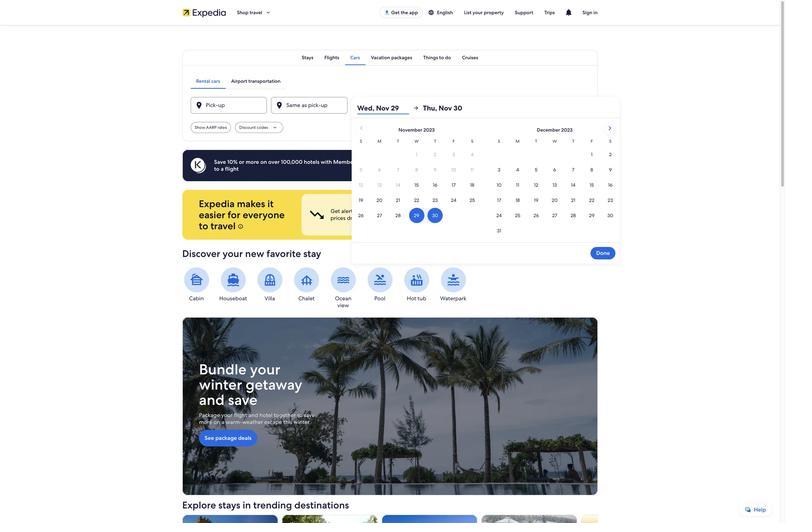 Task type: locate. For each thing, give the bounding box(es) containing it.
vacation
[[371, 54, 391, 61]]

houseboat button
[[219, 267, 248, 302]]

1 horizontal spatial 2023
[[562, 127, 573, 133]]

english button
[[423, 6, 459, 19]]

villa button
[[256, 267, 284, 302]]

1 f from the left
[[453, 139, 455, 144]]

hotel right add
[[496, 158, 509, 166]]

prices.
[[357, 158, 373, 166]]

pool button
[[366, 267, 394, 302]]

wed,
[[358, 104, 375, 113]]

get the app
[[392, 9, 418, 16]]

0 vertical spatial get
[[392, 9, 400, 16]]

a left 10%
[[221, 165, 224, 173]]

tab list containing rental cars
[[191, 73, 286, 89]]

3 s from the left
[[498, 139, 501, 144]]

w for november
[[415, 139, 419, 144]]

1 vertical spatial and
[[199, 391, 225, 410]]

1 horizontal spatial and
[[249, 412, 258, 419]]

2023 right 'december'
[[562, 127, 573, 133]]

save left +
[[430, 214, 441, 222]]

29 right -
[[391, 104, 399, 113]]

up
[[426, 158, 433, 166]]

0 horizontal spatial get
[[331, 208, 340, 215]]

0 horizontal spatial in
[[243, 499, 251, 511]]

t
[[397, 139, 400, 144], [434, 139, 437, 144], [536, 139, 538, 144], [573, 139, 575, 144]]

hotels
[[304, 158, 320, 166]]

4 t from the left
[[573, 139, 575, 144]]

cars link
[[345, 50, 366, 65]]

property
[[484, 9, 504, 16]]

travel inside shop travel dropdown button
[[250, 9, 262, 16]]

truckee showing snow, a river or creek and a small town or village image
[[482, 515, 577, 523]]

2 horizontal spatial hotel
[[496, 158, 509, 166]]

and right warm-
[[249, 412, 258, 419]]

0 vertical spatial bundle
[[430, 208, 447, 215]]

hotel left together
[[260, 412, 272, 419]]

more inside "bundle your winter getaway and save package your flight and hotel together to save more on a warm-weather escape this winter."
[[199, 419, 212, 426]]

1 horizontal spatial bundle
[[430, 208, 447, 215]]

and inside earn airline miles and one key rewards
[[572, 208, 582, 215]]

app
[[410, 9, 418, 16]]

cabin
[[189, 295, 204, 302]]

tab list
[[182, 50, 598, 65], [191, 73, 286, 89]]

to inside "bundle your winter getaway and save package your flight and hotel together to save more on a warm-weather escape this winter."
[[297, 412, 303, 419]]

rental
[[196, 78, 210, 84]]

0 horizontal spatial and
[[199, 391, 225, 410]]

flight left +
[[449, 208, 462, 215]]

to left 10%
[[214, 165, 220, 173]]

xsmall image
[[238, 224, 244, 229]]

w down december 2023
[[553, 139, 557, 144]]

t down 'december'
[[536, 139, 538, 144]]

w for december
[[553, 139, 557, 144]]

t down november 2023
[[434, 139, 437, 144]]

get left alerts
[[331, 208, 340, 215]]

bundle your winter getaway and save package your flight and hotel together to save more on a warm-weather escape this winter.
[[199, 360, 315, 426]]

2023 right november
[[424, 127, 435, 133]]

1 vertical spatial in
[[243, 499, 251, 511]]

0 horizontal spatial travel
[[211, 220, 236, 232]]

1 horizontal spatial more
[[246, 158, 259, 166]]

0 vertical spatial more
[[246, 158, 259, 166]]

flight
[[225, 165, 239, 173], [361, 208, 375, 215], [449, 208, 462, 215], [234, 412, 247, 419]]

1 vertical spatial more
[[199, 419, 212, 426]]

add
[[480, 158, 490, 166]]

drop
[[347, 214, 359, 222]]

discover your new favorite stay
[[182, 247, 322, 260]]

and up package
[[199, 391, 225, 410]]

travel left the xsmall image
[[211, 220, 236, 232]]

to right +
[[482, 208, 488, 215]]

makes
[[237, 197, 265, 210]]

things
[[424, 54, 438, 61]]

waterpark
[[441, 295, 467, 302]]

stays link
[[296, 50, 319, 65]]

1 vertical spatial get
[[331, 208, 340, 215]]

1 horizontal spatial 30
[[454, 104, 463, 113]]

over
[[269, 158, 280, 166]]

travel left trailing image
[[250, 9, 262, 16]]

3 out of 3 element
[[499, 194, 594, 236]]

waterpark button
[[439, 267, 468, 302]]

to right 'this'
[[297, 412, 303, 419]]

nov 29 - nov 30
[[367, 104, 409, 112]]

1 m from the left
[[378, 139, 382, 144]]

1 horizontal spatial in
[[594, 9, 598, 16]]

flight right "if"
[[361, 208, 375, 215]]

0 horizontal spatial 2023
[[424, 127, 435, 133]]

0 horizontal spatial bundle
[[199, 360, 247, 379]]

in right sign
[[594, 9, 598, 16]]

thu, nov 30
[[423, 104, 463, 113]]

1 w from the left
[[415, 139, 419, 144]]

0 horizontal spatial f
[[453, 139, 455, 144]]

t down december 2023
[[573, 139, 575, 144]]

to down expedia at the left of page
[[199, 220, 208, 232]]

a
[[492, 158, 495, 166], [221, 165, 224, 173], [222, 419, 224, 426]]

hotel inside bundle flight + hotel to save
[[468, 208, 481, 215]]

and right the miles
[[572, 208, 582, 215]]

to left do
[[440, 54, 444, 61]]

30 right thu,
[[454, 104, 463, 113]]

t down november
[[397, 139, 400, 144]]

bundle inside "bundle your winter getaway and save package your flight and hotel together to save more on a warm-weather escape this winter."
[[199, 360, 247, 379]]

hot tub button
[[403, 267, 431, 302]]

previous month image
[[358, 124, 366, 132]]

2 m from the left
[[516, 139, 520, 144]]

ocean
[[335, 295, 352, 302]]

1 horizontal spatial travel
[[250, 9, 262, 16]]

1 2023 from the left
[[424, 127, 435, 133]]

w
[[415, 139, 419, 144], [553, 139, 557, 144]]

on left over on the top
[[261, 158, 267, 166]]

1 horizontal spatial w
[[553, 139, 557, 144]]

on left warm-
[[214, 419, 220, 426]]

flight inside bundle flight + hotel to save
[[449, 208, 462, 215]]

destinations
[[295, 499, 349, 511]]

0 horizontal spatial on
[[214, 419, 220, 426]]

2 vertical spatial hotel
[[260, 412, 272, 419]]

next month image
[[606, 124, 615, 132]]

villa
[[265, 295, 275, 302]]

bundle for your
[[199, 360, 247, 379]]

0 vertical spatial travel
[[250, 9, 262, 16]]

support link
[[510, 6, 539, 19]]

november 2023
[[399, 127, 435, 133]]

get inside get alerts if flight prices drop
[[331, 208, 340, 215]]

trips link
[[539, 6, 561, 19]]

getaway
[[246, 375, 302, 394]]

sign in
[[583, 9, 598, 16]]

discount
[[239, 125, 256, 130]]

explore
[[182, 499, 216, 511]]

1 vertical spatial tab list
[[191, 73, 286, 89]]

save right 'this'
[[304, 412, 315, 419]]

to
[[440, 54, 444, 61], [435, 158, 440, 166], [214, 165, 220, 173], [482, 208, 488, 215], [199, 220, 208, 232], [297, 412, 303, 419]]

wed, nov 29 button
[[358, 102, 410, 114]]

2023 for november 2023
[[424, 127, 435, 133]]

discount codes button
[[235, 122, 284, 133]]

1 vertical spatial on
[[214, 419, 220, 426]]

things to do
[[424, 54, 451, 61]]

2 2023 from the left
[[562, 127, 573, 133]]

1 vertical spatial bundle
[[199, 360, 247, 379]]

winter.
[[294, 419, 311, 426]]

see
[[205, 435, 214, 442]]

more up see
[[199, 419, 212, 426]]

flight left or
[[225, 165, 239, 173]]

small image
[[428, 9, 435, 16]]

vacation packages link
[[366, 50, 418, 65]]

a left warm-
[[222, 419, 224, 426]]

alerts
[[341, 208, 355, 215]]

2 horizontal spatial and
[[572, 208, 582, 215]]

100,000
[[281, 158, 303, 166]]

bundle inside bundle flight + hotel to save
[[430, 208, 447, 215]]

chalet button
[[293, 267, 321, 302]]

flight inside get alerts if flight prices drop
[[361, 208, 375, 215]]

1 horizontal spatial on
[[261, 158, 267, 166]]

stays
[[219, 499, 241, 511]]

0 vertical spatial hotel
[[496, 158, 509, 166]]

save inside bundle flight + hotel to save
[[430, 214, 441, 222]]

for
[[228, 209, 241, 221]]

more inside save 10% or more on over 100,000 hotels with member prices. also, members save up to 30% when you add a hotel to a flight
[[246, 158, 259, 166]]

0 horizontal spatial hotel
[[260, 412, 272, 419]]

november
[[399, 127, 423, 133]]

29 left -
[[379, 104, 385, 112]]

hotel right +
[[468, 208, 481, 215]]

1 s from the left
[[360, 139, 362, 144]]

stays
[[302, 54, 314, 61]]

w down november 2023
[[415, 139, 419, 144]]

rewards
[[551, 214, 571, 222]]

in right stays at the left bottom of the page
[[243, 499, 251, 511]]

1 horizontal spatial m
[[516, 139, 520, 144]]

member
[[334, 158, 356, 166]]

your for bundle
[[250, 360, 280, 379]]

0 horizontal spatial m
[[378, 139, 382, 144]]

expedia makes it easier for everyone to travel
[[199, 197, 285, 232]]

in
[[594, 9, 598, 16], [243, 499, 251, 511]]

1 horizontal spatial 29
[[391, 104, 399, 113]]

flight up deals
[[234, 412, 247, 419]]

bundle flight + hotel to save
[[430, 208, 488, 222]]

1 horizontal spatial get
[[392, 9, 400, 16]]

thu,
[[423, 104, 437, 113]]

30 right -
[[402, 104, 409, 112]]

1 horizontal spatial f
[[591, 139, 593, 144]]

1 vertical spatial hotel
[[468, 208, 481, 215]]

1 horizontal spatial hotel
[[468, 208, 481, 215]]

rental cars
[[196, 78, 220, 84]]

0 vertical spatial tab list
[[182, 50, 598, 65]]

travel inside 'expedia makes it easier for everyone to travel'
[[211, 220, 236, 232]]

houseboat
[[219, 295, 247, 302]]

pool
[[375, 295, 386, 302]]

save left up
[[414, 158, 425, 166]]

warm-
[[226, 419, 242, 426]]

2 f from the left
[[591, 139, 593, 144]]

get
[[392, 9, 400, 16], [331, 208, 340, 215]]

-
[[387, 104, 389, 112]]

get right download the app button 'icon'
[[392, 9, 400, 16]]

0 vertical spatial on
[[261, 158, 267, 166]]

miles
[[558, 208, 571, 215]]

0 vertical spatial and
[[572, 208, 582, 215]]

0 horizontal spatial w
[[415, 139, 419, 144]]

stay
[[304, 247, 322, 260]]

to inside 'expedia makes it easier for everyone to travel'
[[199, 220, 208, 232]]

0 horizontal spatial more
[[199, 419, 212, 426]]

1 vertical spatial travel
[[211, 220, 236, 232]]

0 vertical spatial in
[[594, 9, 598, 16]]

m
[[378, 139, 382, 144], [516, 139, 520, 144]]

flight inside "bundle your winter getaway and save package your flight and hotel together to save more on a warm-weather escape this winter."
[[234, 412, 247, 419]]

more right or
[[246, 158, 259, 166]]

and
[[572, 208, 582, 215], [199, 391, 225, 410], [249, 412, 258, 419]]

flight inside save 10% or more on over 100,000 hotels with member prices. also, members save up to 30% when you add a hotel to a flight
[[225, 165, 239, 173]]

english
[[437, 9, 453, 16]]

m for november 2023
[[378, 139, 382, 144]]

2 w from the left
[[553, 139, 557, 144]]



Task type: vqa. For each thing, say whether or not it's contained in the screenshot.
Cancun Flights image
no



Task type: describe. For each thing, give the bounding box(es) containing it.
one
[[528, 214, 539, 222]]

castello di amorosa showing a church or cathedral, wildflowers and heritage elements image
[[182, 515, 278, 523]]

f for december 2023
[[591, 139, 593, 144]]

trailing image
[[265, 9, 271, 16]]

done
[[597, 249, 610, 257]]

sign
[[583, 9, 593, 16]]

trending
[[253, 499, 292, 511]]

communication center icon image
[[565, 8, 573, 17]]

download the app button image
[[385, 10, 390, 15]]

2 t from the left
[[434, 139, 437, 144]]

winter
[[199, 375, 242, 394]]

bundle your winter getaway and save main content
[[0, 25, 781, 523]]

rates
[[218, 125, 227, 130]]

things to do link
[[418, 50, 457, 65]]

hot tub
[[407, 295, 427, 302]]

save
[[214, 158, 226, 166]]

see package deals
[[205, 435, 252, 442]]

expedia
[[199, 197, 235, 210]]

to right up
[[435, 158, 440, 166]]

favorite
[[267, 247, 301, 260]]

sign in button
[[577, 4, 604, 21]]

hot
[[407, 295, 417, 302]]

aarp
[[206, 125, 217, 130]]

cruises link
[[457, 50, 484, 65]]

0 horizontal spatial 29
[[379, 104, 385, 112]]

save inside save 10% or more on over 100,000 hotels with member prices. also, members save up to 30% when you add a hotel to a flight
[[414, 158, 425, 166]]

you
[[469, 158, 479, 166]]

in inside dropdown button
[[594, 9, 598, 16]]

m for december 2023
[[516, 139, 520, 144]]

nov 29 - nov 30 button
[[352, 97, 429, 114]]

2 out of 3 element
[[400, 194, 495, 236]]

10%
[[228, 158, 238, 166]]

get for get alerts if flight prices drop
[[331, 208, 340, 215]]

view
[[338, 302, 349, 309]]

cars
[[211, 78, 220, 84]]

save up warm-
[[228, 391, 258, 410]]

deals
[[238, 435, 252, 442]]

bundle for flight
[[430, 208, 447, 215]]

if
[[357, 208, 360, 215]]

hotel inside save 10% or more on over 100,000 hotels with member prices. also, members save up to 30% when you add a hotel to a flight
[[496, 158, 509, 166]]

on inside save 10% or more on over 100,000 hotels with member prices. also, members save up to 30% when you add a hotel to a flight
[[261, 158, 267, 166]]

shop travel
[[237, 9, 262, 16]]

flights
[[325, 54, 340, 61]]

transportation
[[249, 78, 281, 84]]

shop travel button
[[232, 4, 277, 21]]

get for get the app
[[392, 9, 400, 16]]

list your property
[[464, 9, 504, 16]]

members
[[389, 158, 413, 166]]

discover
[[182, 247, 220, 260]]

airport transportation link
[[226, 73, 286, 89]]

+
[[463, 208, 467, 215]]

in inside main content
[[243, 499, 251, 511]]

get alerts if flight prices drop
[[331, 208, 375, 222]]

support
[[515, 9, 534, 16]]

list your property link
[[459, 6, 510, 19]]

discount codes
[[239, 125, 268, 130]]

your for list
[[473, 9, 483, 16]]

vacation packages
[[371, 54, 413, 61]]

a inside "bundle your winter getaway and save package your flight and hotel together to save more on a warm-weather escape this winter."
[[222, 419, 224, 426]]

hotel inside "bundle your winter getaway and save package your flight and hotel together to save more on a warm-weather escape this winter."
[[260, 412, 272, 419]]

get the app link
[[380, 7, 423, 18]]

easier
[[199, 209, 226, 221]]

wed, nov 29
[[358, 104, 399, 113]]

to inside tab list
[[440, 54, 444, 61]]

expedia logo image
[[182, 8, 226, 17]]

cars
[[351, 54, 360, 61]]

on inside "bundle your winter getaway and save package your flight and hotel together to save more on a warm-weather escape this winter."
[[214, 419, 220, 426]]

december 2023
[[537, 127, 573, 133]]

f for november 2023
[[453, 139, 455, 144]]

explore stays in trending destinations
[[182, 499, 349, 511]]

cruises
[[463, 54, 479, 61]]

shop
[[237, 9, 249, 16]]

2023 for december 2023
[[562, 127, 573, 133]]

everyone
[[243, 209, 285, 221]]

airport transportation
[[231, 78, 281, 84]]

3 t from the left
[[536, 139, 538, 144]]

save 10% or more on over 100,000 hotels with member prices. also, members save up to 30% when you add a hotel to a flight
[[214, 158, 509, 173]]

see package deals link
[[199, 430, 257, 447]]

with
[[321, 158, 332, 166]]

thu, nov 30 button
[[423, 102, 475, 114]]

fairfield which includes a house image
[[282, 515, 378, 523]]

ocean view
[[335, 295, 352, 309]]

0 horizontal spatial 30
[[402, 104, 409, 112]]

1 t from the left
[[397, 139, 400, 144]]

2 vertical spatial and
[[249, 412, 258, 419]]

your for discover
[[223, 247, 243, 260]]

rental cars link
[[191, 73, 226, 89]]

4 s from the left
[[610, 139, 612, 144]]

do
[[445, 54, 451, 61]]

2 s from the left
[[472, 139, 474, 144]]

a right add
[[492, 158, 495, 166]]

show aarp rates
[[195, 125, 227, 130]]

package
[[199, 412, 220, 419]]

chalet
[[299, 295, 315, 302]]

travel sale activities deals image
[[182, 317, 598, 496]]

to inside bundle flight + hotel to save
[[482, 208, 488, 215]]

list
[[464, 9, 472, 16]]

also,
[[375, 158, 387, 166]]

codes
[[257, 125, 268, 130]]

show
[[195, 125, 205, 130]]

1 out of 3 element
[[302, 194, 396, 236]]

escape
[[264, 419, 282, 426]]

tub
[[418, 295, 427, 302]]

prices
[[331, 214, 346, 222]]

done button
[[591, 247, 616, 259]]

weather
[[242, 419, 263, 426]]

the
[[401, 9, 408, 16]]

december
[[537, 127, 561, 133]]

tab list containing stays
[[182, 50, 598, 65]]



